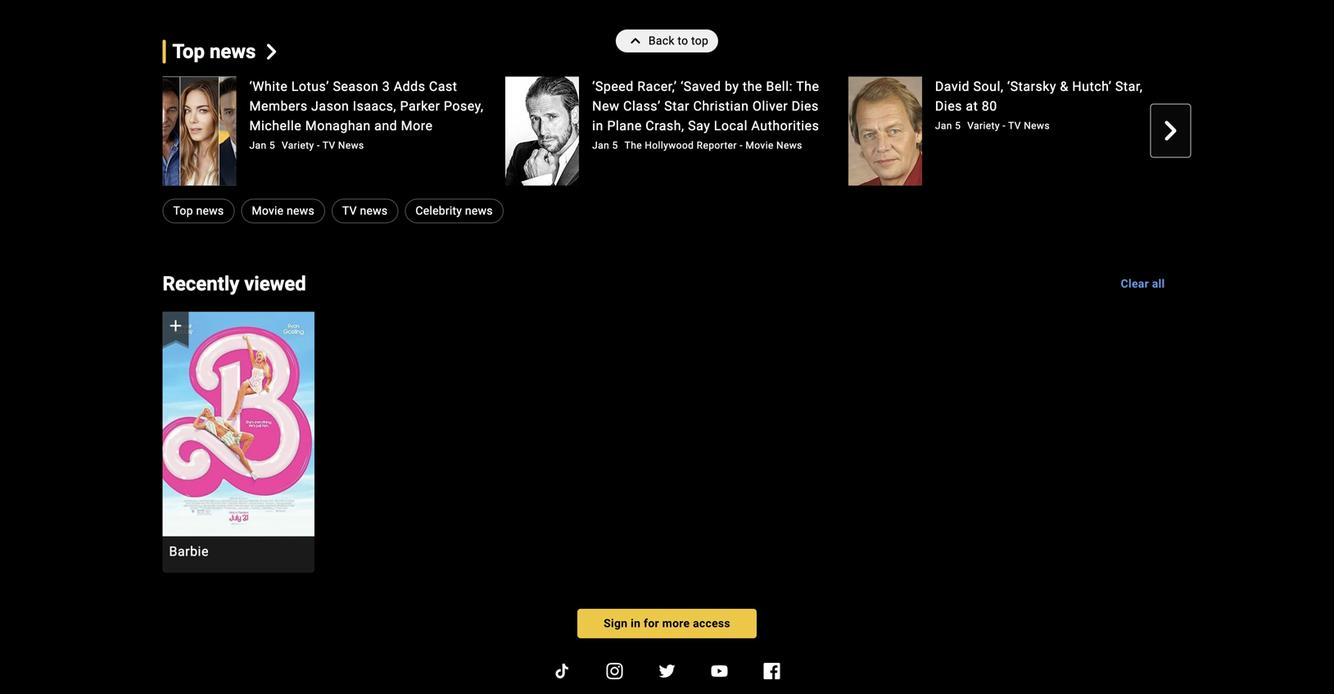 Task type: vqa. For each thing, say whether or not it's contained in the screenshot.
the struggled.
no



Task type: describe. For each thing, give the bounding box(es) containing it.
twitter image
[[658, 661, 677, 681]]

instagram image
[[605, 661, 625, 681]]

top news button
[[163, 199, 235, 223]]

chevron right inline image
[[264, 44, 280, 59]]

variety inside david soul, 'starsky & hutch' star, dies at 80 jan 5 variety - tv news
[[968, 120, 1000, 131]]

'saved
[[681, 79, 722, 94]]

movie news
[[252, 204, 315, 218]]

movie inside button
[[252, 204, 284, 218]]

3
[[382, 79, 390, 94]]

news inside 'white lotus' season 3 adds cast members jason isaacs, parker posey, michelle monaghan and more jan 5 variety - tv news
[[338, 140, 364, 151]]

tv inside button
[[342, 204, 357, 218]]

celebrity news button
[[405, 199, 504, 223]]

barbie
[[169, 544, 209, 559]]

group containing 'white lotus' season 3 adds cast members jason isaacs, parker posey, michelle monaghan and more
[[143, 76, 1192, 186]]

oliver
[[753, 98, 788, 114]]

news for movie news button
[[287, 204, 315, 218]]

to
[[678, 34, 689, 48]]

members
[[250, 98, 308, 114]]

news inside 'speed racer,' 'saved by the bell: the new class' star christian oliver dies in plane crash, say local authorities jan 5 the hollywood reporter - movie news
[[777, 140, 803, 151]]

news for tv news button
[[360, 204, 388, 218]]

bell:
[[766, 79, 793, 94]]

5 inside 'speed racer,' 'saved by the bell: the new class' star christian oliver dies in plane crash, say local authorities jan 5 the hollywood reporter - movie news
[[613, 140, 618, 151]]

'speed racer,' 'saved by the bell: the new class' star christian oliver dies in plane crash, say local authorities image
[[506, 77, 579, 186]]

news for 'celebrity news' button
[[465, 204, 493, 218]]

more
[[663, 616, 690, 630]]

chevron right inline image
[[1162, 121, 1181, 141]]

1 vertical spatial the
[[625, 140, 642, 151]]

tiktok image
[[553, 661, 572, 681]]

jan inside david soul, 'starsky & hutch' star, dies at 80 jan 5 variety - tv news
[[936, 120, 953, 131]]

jason
[[311, 98, 349, 114]]

top news for top news "link"
[[172, 40, 256, 63]]

&
[[1061, 79, 1069, 94]]

'speed
[[593, 79, 634, 94]]

- inside 'speed racer,' 'saved by the bell: the new class' star christian oliver dies in plane crash, say local authorities jan 5 the hollywood reporter - movie news
[[740, 140, 743, 151]]

more
[[401, 118, 433, 133]]

authorities
[[752, 118, 820, 133]]

by
[[725, 79, 739, 94]]

all
[[1153, 277, 1166, 291]]

sign
[[604, 616, 628, 630]]

variety inside 'white lotus' season 3 adds cast members jason isaacs, parker posey, michelle monaghan and more jan 5 variety - tv news
[[282, 140, 314, 151]]

tv news button
[[332, 199, 399, 223]]

crash,
[[646, 118, 685, 133]]

recently viewed
[[163, 272, 306, 296]]

tv news
[[342, 204, 388, 218]]

1 horizontal spatial the
[[797, 79, 820, 94]]

news for top news button
[[196, 204, 224, 218]]

sign in for more access
[[604, 616, 731, 630]]

parker
[[400, 98, 440, 114]]

class'
[[624, 98, 661, 114]]

access
[[693, 616, 731, 630]]

season
[[333, 79, 379, 94]]

christian
[[694, 98, 749, 114]]

top for top news button
[[173, 204, 193, 218]]

the
[[743, 79, 763, 94]]

clear all button
[[1115, 269, 1172, 299]]

say
[[688, 118, 711, 133]]

clear
[[1121, 277, 1150, 291]]

dies inside david soul, 'starsky & hutch' star, dies at 80 jan 5 variety - tv news
[[936, 98, 963, 114]]

hutch'
[[1073, 79, 1112, 94]]

soul,
[[974, 79, 1004, 94]]

cast
[[429, 79, 458, 94]]



Task type: locate. For each thing, give the bounding box(es) containing it.
star,
[[1116, 79, 1143, 94]]

tv
[[1009, 120, 1022, 131], [323, 140, 336, 151], [342, 204, 357, 218]]

jan down michelle
[[250, 140, 267, 151]]

2 horizontal spatial -
[[1003, 120, 1006, 131]]

and
[[375, 118, 398, 133]]

top news inside "link"
[[172, 40, 256, 63]]

1 dies from the left
[[792, 98, 819, 114]]

racer,'
[[638, 79, 677, 94]]

- down soul,
[[1003, 120, 1006, 131]]

1 vertical spatial group
[[163, 312, 315, 537]]

isaacs,
[[353, 98, 397, 114]]

5
[[956, 120, 961, 131], [269, 140, 275, 151], [613, 140, 618, 151]]

posey,
[[444, 98, 484, 114]]

add image
[[166, 316, 186, 335]]

dies inside 'speed racer,' 'saved by the bell: the new class' star christian oliver dies in plane crash, say local authorities jan 5 the hollywood reporter - movie news
[[792, 98, 819, 114]]

- inside 'white lotus' season 3 adds cast members jason isaacs, parker posey, michelle monaghan and more jan 5 variety - tv news
[[317, 140, 320, 151]]

news
[[210, 40, 256, 63], [196, 204, 224, 218], [287, 204, 315, 218], [360, 204, 388, 218], [465, 204, 493, 218]]

1 vertical spatial tv
[[323, 140, 336, 151]]

0 horizontal spatial movie
[[252, 204, 284, 218]]

0 vertical spatial group
[[143, 76, 1192, 186]]

the right "bell:"
[[797, 79, 820, 94]]

0 vertical spatial in
[[593, 118, 604, 133]]

news down authorities
[[777, 140, 803, 151]]

- down local
[[740, 140, 743, 151]]

0 vertical spatial tv
[[1009, 120, 1022, 131]]

1 horizontal spatial in
[[631, 616, 641, 630]]

jan down 'david'
[[936, 120, 953, 131]]

top news left chevron right inline image on the left
[[172, 40, 256, 63]]

expand less image
[[626, 30, 649, 52]]

michelle
[[250, 118, 302, 133]]

0 horizontal spatial the
[[625, 140, 642, 151]]

adds
[[394, 79, 426, 94]]

ryan gosling and margot robbie in barbie (2023) image
[[163, 312, 315, 536]]

-
[[1003, 120, 1006, 131], [317, 140, 320, 151], [740, 140, 743, 151]]

movie down authorities
[[746, 140, 774, 151]]

80
[[982, 98, 998, 114]]

youtube image
[[710, 661, 730, 681]]

0 vertical spatial top news
[[172, 40, 256, 63]]

clear all
[[1121, 277, 1166, 291]]

1 horizontal spatial tv
[[342, 204, 357, 218]]

5 down michelle
[[269, 140, 275, 151]]

2 horizontal spatial jan
[[936, 120, 953, 131]]

group
[[143, 76, 1192, 186], [163, 312, 315, 537]]

1 horizontal spatial -
[[740, 140, 743, 151]]

1 vertical spatial in
[[631, 616, 641, 630]]

1 horizontal spatial 5
[[613, 140, 618, 151]]

movie
[[746, 140, 774, 151], [252, 204, 284, 218]]

new
[[593, 98, 620, 114]]

- inside david soul, 'starsky & hutch' star, dies at 80 jan 5 variety - tv news
[[1003, 120, 1006, 131]]

0 horizontal spatial tv
[[323, 140, 336, 151]]

1 horizontal spatial jan
[[593, 140, 610, 151]]

2 horizontal spatial news
[[1024, 120, 1050, 131]]

'speed racer,' 'saved by the bell: the new class' star christian oliver dies in plane crash, say local authorities jan 5 the hollywood reporter - movie news
[[593, 79, 820, 151]]

news inside button
[[196, 204, 224, 218]]

in down new
[[593, 118, 604, 133]]

0 horizontal spatial 5
[[269, 140, 275, 151]]

0 horizontal spatial jan
[[250, 140, 267, 151]]

0 horizontal spatial -
[[317, 140, 320, 151]]

news
[[1024, 120, 1050, 131], [338, 140, 364, 151], [777, 140, 803, 151]]

tv right movie news at the top of page
[[342, 204, 357, 218]]

barbie group
[[163, 312, 315, 573]]

facebook image
[[762, 661, 782, 681]]

viewed
[[244, 272, 306, 296]]

in left for
[[631, 616, 641, 630]]

5 down plane
[[613, 140, 618, 151]]

top inside button
[[173, 204, 193, 218]]

'white lotus' season 3 adds cast members jason isaacs, parker posey, michelle monaghan and more jan 5 variety - tv news
[[250, 79, 484, 151]]

top
[[172, 40, 205, 63], [173, 204, 193, 218]]

top news for top news button
[[173, 204, 224, 218]]

5 down 'david'
[[956, 120, 961, 131]]

in
[[593, 118, 604, 133], [631, 616, 641, 630]]

1 horizontal spatial movie
[[746, 140, 774, 151]]

top news up recently
[[173, 204, 224, 218]]

news left chevron right inline image on the left
[[210, 40, 256, 63]]

variety down 80
[[968, 120, 1000, 131]]

1 horizontal spatial news
[[777, 140, 803, 151]]

dies up authorities
[[792, 98, 819, 114]]

barbie link
[[163, 543, 315, 560]]

0 vertical spatial top
[[172, 40, 205, 63]]

'starsky
[[1008, 79, 1057, 94]]

1 horizontal spatial variety
[[968, 120, 1000, 131]]

hollywood
[[645, 140, 694, 151]]

jan inside 'speed racer,' 'saved by the bell: the new class' star christian oliver dies in plane crash, say local authorities jan 5 the hollywood reporter - movie news
[[593, 140, 610, 151]]

5 inside 'white lotus' season 3 adds cast members jason isaacs, parker posey, michelle monaghan and more jan 5 variety - tv news
[[269, 140, 275, 151]]

top up the 'white lotus' season 3 adds cast members jason isaacs, parker posey, michelle monaghan and more image
[[172, 40, 205, 63]]

0 horizontal spatial news
[[338, 140, 364, 151]]

local
[[714, 118, 748, 133]]

back to top button
[[616, 30, 719, 52]]

variety down michelle
[[282, 140, 314, 151]]

1 vertical spatial top
[[173, 204, 193, 218]]

movie news button
[[241, 199, 325, 223]]

news down 'starsky
[[1024, 120, 1050, 131]]

movie right top news button
[[252, 204, 284, 218]]

at
[[966, 98, 979, 114]]

2 vertical spatial tv
[[342, 204, 357, 218]]

for
[[644, 616, 660, 630]]

top inside "link"
[[172, 40, 205, 63]]

news inside david soul, 'starsky & hutch' star, dies at 80 jan 5 variety - tv news
[[1024, 120, 1050, 131]]

jan down plane
[[593, 140, 610, 151]]

news down monaghan
[[338, 140, 364, 151]]

star
[[665, 98, 690, 114]]

variety
[[968, 120, 1000, 131], [282, 140, 314, 151]]

recently
[[163, 272, 239, 296]]

dies down 'david'
[[936, 98, 963, 114]]

2 horizontal spatial tv
[[1009, 120, 1022, 131]]

jan inside 'white lotus' season 3 adds cast members jason isaacs, parker posey, michelle monaghan and more jan 5 variety - tv news
[[250, 140, 267, 151]]

2 horizontal spatial 5
[[956, 120, 961, 131]]

top news
[[172, 40, 256, 63], [173, 204, 224, 218]]

0 vertical spatial variety
[[968, 120, 1000, 131]]

0 horizontal spatial dies
[[792, 98, 819, 114]]

monaghan
[[305, 118, 371, 133]]

in inside button
[[631, 616, 641, 630]]

news right celebrity
[[465, 204, 493, 218]]

news left the "tv news"
[[287, 204, 315, 218]]

'white
[[250, 79, 288, 94]]

celebrity
[[416, 204, 462, 218]]

dies
[[792, 98, 819, 114], [936, 98, 963, 114]]

news left celebrity
[[360, 204, 388, 218]]

tv down 'starsky
[[1009, 120, 1022, 131]]

top
[[692, 34, 709, 48]]

sign in for more access button
[[578, 609, 757, 638]]

jan
[[936, 120, 953, 131], [250, 140, 267, 151], [593, 140, 610, 151]]

david soul, 'starsky & hutch' star, dies at 80 jan 5 variety - tv news
[[936, 79, 1143, 131]]

news inside "link"
[[210, 40, 256, 63]]

0 vertical spatial movie
[[746, 140, 774, 151]]

news left movie news at the top of page
[[196, 204, 224, 218]]

top for top news "link"
[[172, 40, 205, 63]]

0 horizontal spatial variety
[[282, 140, 314, 151]]

the down plane
[[625, 140, 642, 151]]

top news link
[[163, 40, 280, 63]]

tv inside 'white lotus' season 3 adds cast members jason isaacs, parker posey, michelle monaghan and more jan 5 variety - tv news
[[323, 140, 336, 151]]

movie inside 'speed racer,' 'saved by the bell: the new class' star christian oliver dies in plane crash, say local authorities jan 5 the hollywood reporter - movie news
[[746, 140, 774, 151]]

top up recently
[[173, 204, 193, 218]]

david soul, 'starsky & hutch' star, dies at 80 image
[[849, 77, 923, 186]]

tv down monaghan
[[323, 140, 336, 151]]

'white lotus' season 3 adds cast members jason isaacs, parker posey, michelle monaghan and more image
[[163, 77, 236, 186]]

5 inside david soul, 'starsky & hutch' star, dies at 80 jan 5 variety - tv news
[[956, 120, 961, 131]]

1 horizontal spatial dies
[[936, 98, 963, 114]]

1 vertical spatial top news
[[173, 204, 224, 218]]

the
[[797, 79, 820, 94], [625, 140, 642, 151]]

plane
[[607, 118, 642, 133]]

david
[[936, 79, 970, 94]]

lotus'
[[292, 79, 329, 94]]

top news inside button
[[173, 204, 224, 218]]

reporter
[[697, 140, 737, 151]]

back
[[649, 34, 675, 48]]

0 horizontal spatial in
[[593, 118, 604, 133]]

0 vertical spatial the
[[797, 79, 820, 94]]

- down monaghan
[[317, 140, 320, 151]]

news for top news "link"
[[210, 40, 256, 63]]

celebrity news
[[416, 204, 493, 218]]

back to top
[[649, 34, 709, 48]]

1 vertical spatial variety
[[282, 140, 314, 151]]

tv inside david soul, 'starsky & hutch' star, dies at 80 jan 5 variety - tv news
[[1009, 120, 1022, 131]]

in inside 'speed racer,' 'saved by the bell: the new class' star christian oliver dies in plane crash, say local authorities jan 5 the hollywood reporter - movie news
[[593, 118, 604, 133]]

2 dies from the left
[[936, 98, 963, 114]]

1 vertical spatial movie
[[252, 204, 284, 218]]



